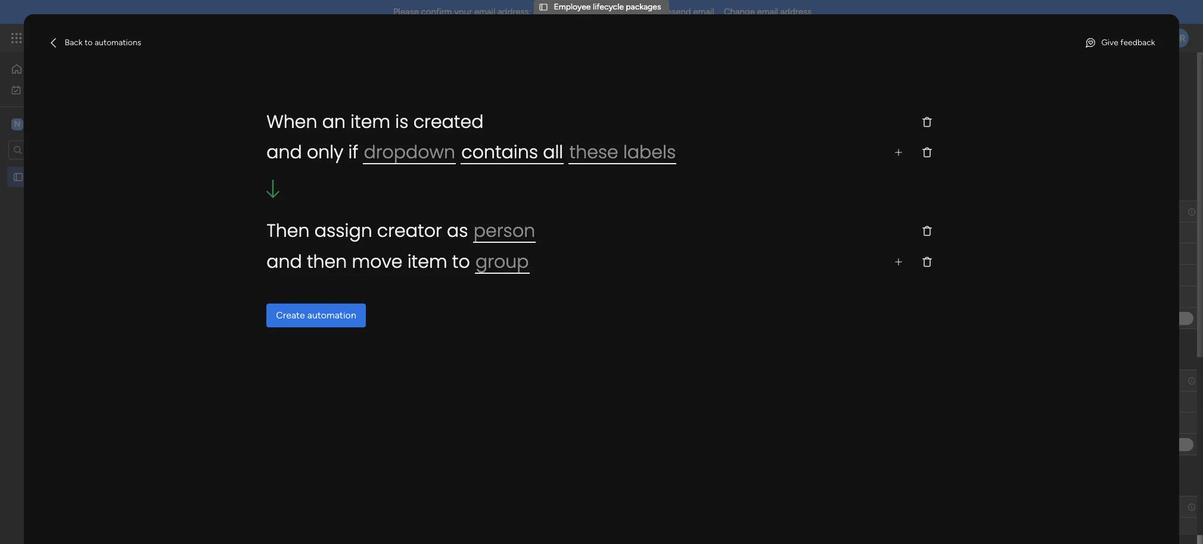 Task type: vqa. For each thing, say whether or not it's contained in the screenshot.
the right item
yes



Task type: locate. For each thing, give the bounding box(es) containing it.
change email address link
[[724, 7, 812, 17]]

filter
[[457, 143, 476, 153]]

change email address
[[724, 7, 812, 17]]

3 ideal arrival date from the top
[[1127, 502, 1190, 512]]

and down then
[[267, 249, 302, 275]]

item down creator on the top
[[407, 249, 447, 275]]

0 vertical spatial date
[[1172, 207, 1190, 217]]

home image
[[11, 63, 23, 75]]

give feedback link
[[1080, 33, 1160, 52]]

employee lifecycle packages
[[554, 2, 661, 12]]

ideal for first column information icon from the bottom
[[1127, 502, 1145, 512]]

resend
[[661, 7, 691, 17]]

feedback
[[1121, 37, 1155, 48]]

confirm
[[421, 7, 452, 17]]

ideal arrival date
[[1127, 207, 1190, 217], [1127, 376, 1190, 386], [1127, 502, 1190, 512]]

ideal for column information image
[[1127, 207, 1145, 217]]

ideal arrival date field for column information image
[[1124, 205, 1190, 218]]

2 horizontal spatial email
[[757, 7, 778, 17]]

email right the resend
[[693, 7, 714, 17]]

0 vertical spatial ideal arrival date
[[1127, 207, 1190, 217]]

1 ideal from the top
[[1127, 207, 1145, 217]]

when an item is created
[[267, 109, 484, 135]]

2 date from the top
[[1172, 376, 1190, 386]]

3 ideal arrival date field from the top
[[1124, 501, 1190, 514]]

give feedback
[[1102, 37, 1155, 48]]

0 vertical spatial arrival
[[1147, 207, 1170, 217]]

packages
[[626, 2, 661, 12]]

2 vertical spatial ideal arrival date
[[1127, 502, 1190, 512]]

1 vertical spatial ideal arrival date field
[[1124, 375, 1190, 388]]

contains all
[[461, 140, 563, 165]]

ai
[[271, 143, 279, 153]]

2 and from the top
[[267, 249, 302, 275]]

1 vertical spatial arrival
[[1147, 376, 1170, 386]]

1 vertical spatial date
[[1172, 376, 1190, 386]]

item up 'search' field
[[351, 109, 390, 135]]

date
[[1172, 207, 1190, 217], [1172, 376, 1190, 386], [1172, 502, 1190, 512]]

2 vertical spatial ideal arrival date field
[[1124, 501, 1190, 514]]

greg robinson image
[[1170, 29, 1189, 48]]

management
[[120, 31, 185, 45]]

group
[[476, 249, 529, 275]]

2 ideal arrival date field from the top
[[1124, 375, 1190, 388]]

arrival
[[1147, 207, 1170, 217], [1147, 376, 1170, 386], [1147, 502, 1170, 512]]

0 vertical spatial column information image
[[1187, 376, 1197, 386]]

1 and from the top
[[267, 140, 302, 165]]

email
[[474, 7, 495, 17], [693, 7, 714, 17], [757, 7, 778, 17]]

v2 search image
[[331, 142, 340, 155]]

create automation button
[[267, 304, 366, 328]]

as
[[447, 218, 468, 244]]

1 vertical spatial ideal arrival date
[[1127, 376, 1190, 386]]

1 vertical spatial ideal
[[1127, 376, 1145, 386]]

1 vertical spatial column information image
[[1187, 503, 1197, 512]]

automation
[[307, 310, 356, 321]]

0 vertical spatial and
[[267, 140, 302, 165]]

back to automations button
[[43, 33, 146, 52]]

to down "as"
[[452, 249, 470, 275]]

option
[[0, 166, 152, 169]]

item
[[351, 109, 390, 135], [407, 249, 447, 275]]

workspace image
[[11, 118, 23, 131]]

2 vertical spatial ideal
[[1127, 502, 1145, 512]]

list box
[[0, 164, 152, 348]]

column information image
[[1187, 207, 1197, 217]]

Search in workspace field
[[25, 143, 100, 157]]

ai assistant button
[[252, 139, 320, 158]]

n
[[14, 119, 21, 129]]

hide
[[562, 143, 580, 153]]

and down when
[[267, 140, 302, 165]]

3 email from the left
[[757, 7, 778, 17]]

1 horizontal spatial email
[[693, 7, 714, 17]]

0 vertical spatial ideal arrival date field
[[1124, 205, 1190, 218]]

work
[[96, 31, 118, 45]]

3 ideal from the top
[[1127, 502, 1145, 512]]

0 vertical spatial to
[[85, 37, 93, 48]]

move
[[352, 249, 403, 275]]

monday work management
[[53, 31, 185, 45]]

1 ideal arrival date from the top
[[1127, 207, 1190, 217]]

ideal
[[1127, 207, 1145, 217], [1127, 376, 1145, 386], [1127, 502, 1145, 512]]

2 vertical spatial arrival
[[1147, 502, 1170, 512]]

2 vertical spatial date
[[1172, 502, 1190, 512]]

0 horizontal spatial to
[[85, 37, 93, 48]]

person button
[[382, 139, 434, 158]]

1 ideal arrival date field from the top
[[1124, 205, 1190, 218]]

to
[[85, 37, 93, 48], [452, 249, 470, 275]]

illness
[[522, 271, 544, 281]]

give feedback button
[[1080, 33, 1160, 52]]

email right the change
[[757, 7, 778, 17]]

1 arrival from the top
[[1147, 207, 1170, 217]]

n button
[[8, 114, 119, 134]]

1 column information image from the top
[[1187, 376, 1197, 386]]

select product image
[[11, 32, 23, 44]]

0 horizontal spatial email
[[474, 7, 495, 17]]

1 date from the top
[[1172, 207, 1190, 217]]

2 ideal from the top
[[1127, 376, 1145, 386]]

arrow down image
[[480, 141, 494, 156]]

assign
[[314, 218, 372, 244]]

your
[[454, 7, 472, 17]]

1 horizontal spatial item
[[407, 249, 447, 275]]

email right your
[[474, 7, 495, 17]]

submitted click to edit element
[[201, 181, 266, 197]]

0 vertical spatial ideal
[[1127, 207, 1145, 217]]

0 vertical spatial item
[[351, 109, 390, 135]]

and
[[267, 140, 302, 165], [267, 249, 302, 275]]

baby
[[511, 228, 529, 238]]

then assign creator as person
[[267, 218, 535, 244]]

to right the back
[[85, 37, 93, 48]]

resend email
[[661, 7, 714, 17]]

back
[[65, 37, 83, 48]]

1 vertical spatial and
[[267, 249, 302, 275]]

sort button
[[498, 139, 540, 158]]

an
[[322, 109, 346, 135]]

2 email from the left
[[693, 7, 714, 17]]

1 vertical spatial to
[[452, 249, 470, 275]]

2 ideal arrival date from the top
[[1127, 376, 1190, 386]]

created
[[413, 109, 484, 135]]

column information image
[[1187, 376, 1197, 386], [1187, 503, 1197, 512]]

ai assistant
[[271, 143, 315, 153]]

email for resend email
[[693, 7, 714, 17]]

and only if dropdown
[[267, 140, 455, 165]]

create automation
[[276, 310, 356, 321]]

Ideal Arrival Date field
[[1124, 205, 1190, 218], [1124, 375, 1190, 388], [1124, 501, 1190, 514]]

please confirm your email address: robinsongreg175@gmail.com
[[393, 7, 650, 17]]



Task type: describe. For each thing, give the bounding box(es) containing it.
if
[[348, 140, 358, 165]]

contains
[[461, 140, 538, 165]]

search everything image
[[1102, 32, 1114, 44]]

to inside button
[[85, 37, 93, 48]]

0 horizontal spatial item
[[351, 109, 390, 135]]

and for and only if dropdown
[[267, 140, 302, 165]]

email for change email address
[[757, 7, 778, 17]]

1 email from the left
[[474, 7, 495, 17]]

and then move item to group
[[267, 249, 529, 275]]

resend email link
[[661, 7, 714, 17]]

chart
[[274, 111, 295, 122]]

change
[[724, 7, 755, 17]]

labels
[[623, 140, 676, 165]]

ideal for 2nd column information icon from the bottom
[[1127, 376, 1145, 386]]

wedding
[[503, 249, 537, 259]]

these
[[569, 140, 619, 165]]

automations
[[95, 37, 141, 48]]

only
[[307, 140, 344, 165]]

is
[[395, 109, 409, 135]]

1 vertical spatial item
[[407, 249, 447, 275]]

monday
[[53, 31, 94, 45]]

2 column information image from the top
[[1187, 503, 1197, 512]]

all
[[543, 140, 563, 165]]

back to automations
[[65, 37, 141, 48]]

person
[[401, 143, 427, 153]]

public board image
[[13, 171, 24, 183]]

then
[[267, 218, 310, 244]]

employee
[[554, 2, 591, 12]]

ideal arrival date field for first column information icon from the bottom
[[1124, 501, 1190, 514]]

2 arrival from the top
[[1147, 376, 1170, 386]]

address
[[781, 7, 812, 17]]

sort
[[517, 143, 533, 153]]

dropdown
[[364, 140, 455, 165]]

add view image
[[311, 112, 316, 121]]

these labels
[[569, 140, 676, 165]]

give
[[1102, 37, 1119, 48]]

help image
[[1128, 32, 1140, 44]]

and for and then move item to group
[[267, 249, 302, 275]]

3 arrival from the top
[[1147, 502, 1170, 512]]

create
[[276, 310, 305, 321]]

assistant
[[281, 143, 315, 153]]

my work image
[[11, 84, 21, 95]]

1 horizontal spatial to
[[452, 249, 470, 275]]

hide button
[[543, 139, 587, 158]]

when
[[267, 109, 317, 135]]

lifecycle
[[593, 2, 624, 12]]

3 date from the top
[[1172, 502, 1190, 512]]

please
[[393, 7, 419, 17]]

Search field
[[340, 140, 376, 157]]

family illness
[[496, 271, 544, 281]]

then
[[307, 249, 347, 275]]

robinsongreg175@gmail.com
[[533, 7, 650, 17]]

address:
[[498, 7, 531, 17]]

chart button
[[265, 107, 304, 126]]

creator
[[377, 218, 442, 244]]

filter button
[[438, 139, 494, 158]]

person
[[474, 218, 535, 244]]

family
[[496, 271, 520, 281]]

ideal arrival date field for 2nd column information icon from the bottom
[[1124, 375, 1190, 388]]



